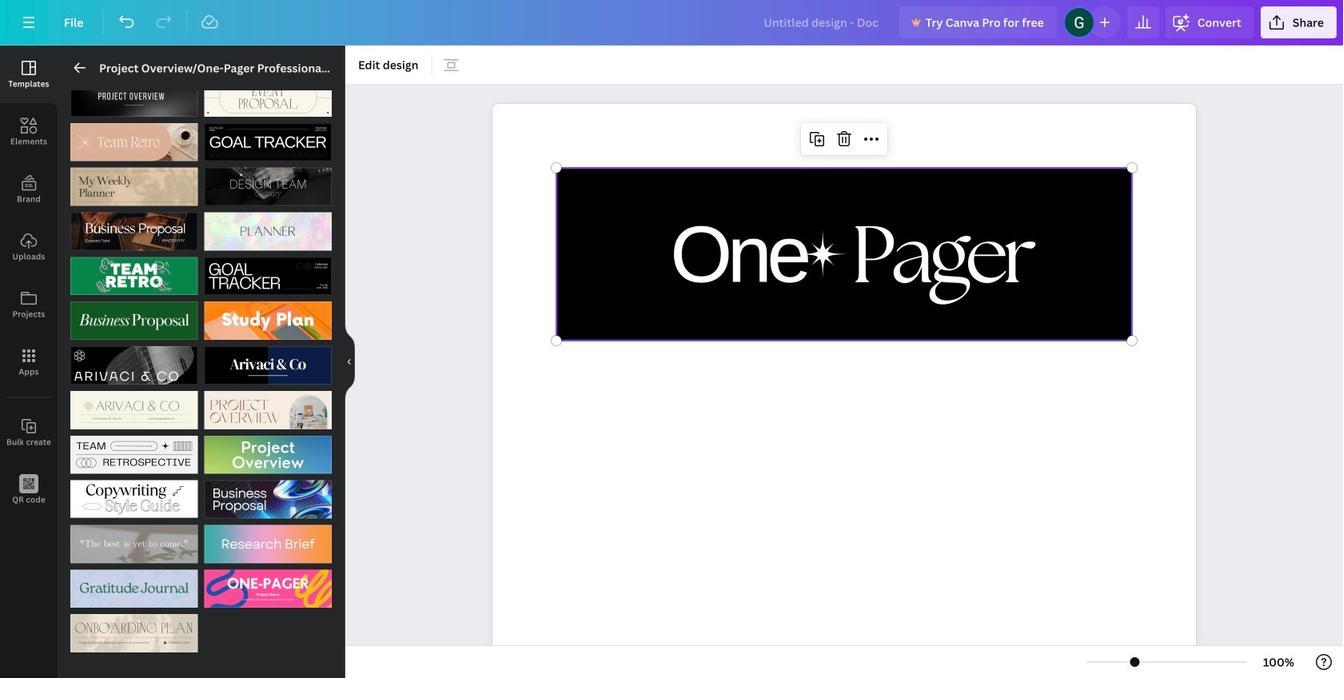 Task type: locate. For each thing, give the bounding box(es) containing it.
white holographic background planner docs banner image
[[204, 212, 332, 251]]

copywriting style guide docs banner in black and white editorial style image
[[70, 480, 198, 519]]

project overview/one-pager professional docs banner in pink dark blue yellow playful abstract style image
[[204, 570, 332, 608]]

1 goal tracker personal docs banner in black white sleek monochrome style image from the top
[[204, 123, 332, 161]]

research brief docs banner in orange teal pink soft pastels style image
[[204, 525, 332, 563]]

event/business proposal professional docs banner in green white traditional corporate style image
[[70, 302, 198, 340]]

letterhead professional docs banner in beige mustard dark brown warm classic style image
[[70, 391, 198, 429]]

1 vertical spatial goal tracker personal docs banner in black white sleek monochrome style image
[[204, 257, 332, 295]]

goal tracker personal docs banner in black white sleek monochrome style group
[[204, 113, 332, 161], [204, 247, 332, 295]]

goal tracker personal docs banner in black white sleek monochrome style image for team retro professional docs banner in green pastel purple playful abstract style group
[[204, 257, 332, 295]]

onboarding plan professional docs banner in beige ash grey warm classic style image
[[70, 614, 198, 653]]

team retro professional docs banner in salmon tan warm classic style group
[[70, 113, 198, 161]]

goal tracker personal docs banner in black white sleek monochrome style group for team retro professional docs banner in salmon tan warm classic style image
[[204, 113, 332, 161]]

onboarding plan professional docs banner in beige ash grey warm classic style group
[[70, 605, 198, 653]]

None text field
[[493, 104, 1197, 678]]

event/business proposal professional docs banner in dark brown white photocentric style group
[[70, 203, 198, 251]]

0 vertical spatial goal tracker personal docs banner in black white sleek monochrome style group
[[204, 113, 332, 161]]

2 goal tracker personal docs banner in black white sleek monochrome style group from the top
[[204, 247, 332, 295]]

team retro professional docs banner in grey black sleek monochrome style image
[[70, 436, 198, 474]]

goal tracker personal docs banner in black white sleek monochrome style image up study plan docs banner in bright orange white vibrant professional style image
[[204, 257, 332, 295]]

1 goal tracker personal docs banner in black white sleek monochrome style group from the top
[[204, 113, 332, 161]]

1 vertical spatial goal tracker personal docs banner in black white sleek monochrome style group
[[204, 247, 332, 295]]

team retro professional docs banner in grey black sleek monochrome style group
[[70, 426, 198, 474]]

goal tracker personal docs banner in black white sleek monochrome style image
[[204, 123, 332, 161], [204, 257, 332, 295]]

goal tracker personal docs banner in black white sleek monochrome style group up study plan docs banner in bright orange white vibrant professional style image
[[204, 247, 332, 295]]

0 vertical spatial goal tracker personal docs banner in black white sleek monochrome style image
[[204, 123, 332, 161]]

goal tracker personal docs banner in black white sleek monochrome style image down event/business proposal professional docs banner in beige dark brown warm classic style image
[[204, 123, 332, 161]]

Zoom button
[[1253, 649, 1305, 675]]

letterhead professional docs banner in beige mustard dark brown warm classic style group
[[70, 381, 198, 429]]

event/business proposal professional docs banner in black dark blue dark tech style group
[[204, 471, 332, 519]]

project overview/one-pager professional docs banner in beige brown warm classic style image
[[204, 391, 332, 429]]

goal tracker personal docs banner in black white sleek monochrome style group up design team glossary docs banner in black and white editorial style image
[[204, 113, 332, 161]]

project overview docs banner in light green blue vibrant professional style group
[[204, 426, 332, 474]]

event/business proposal professional docs banner in dark brown white photocentric style image
[[70, 212, 198, 251]]

project overview docs banner in light green blue vibrant professional style image
[[204, 436, 332, 474]]

design team glossary docs banner in black and white editorial style group
[[204, 158, 332, 206]]

2 goal tracker personal docs banner in black white sleek monochrome style image from the top
[[204, 257, 332, 295]]

research brief docs banner in orange teal pink soft pastels style group
[[204, 515, 332, 563]]



Task type: vqa. For each thing, say whether or not it's contained in the screenshot.
THE COPYWRITING STYLE GUIDE DOCS BANNER IN BLACK AND WHITE EDITORIAL STYLE image
yes



Task type: describe. For each thing, give the bounding box(es) containing it.
team retro professional docs banner in salmon tan warm classic style image
[[70, 123, 198, 161]]

study plan docs banner in bright orange white vibrant professional style image
[[204, 302, 332, 340]]

interview preparations docs banner in beige black and white classic professional style image
[[70, 525, 198, 563]]

goal tracker personal docs banner in black white sleek monochrome style group for team retro professional docs banner in green pastel purple playful abstract style image
[[204, 247, 332, 295]]

letterhead professional docs banner in black white sleek monochrome style image
[[70, 346, 198, 385]]

event/business proposal professional docs banner in beige dark brown warm classic style image
[[204, 78, 332, 117]]

planner personal docs banner in tan ash grey warm classic style group
[[70, 158, 198, 206]]

gratitude journal docs banner in light blue green vibrant professional style image
[[70, 570, 198, 608]]

copywriting style guide docs banner in black and white editorial style group
[[70, 471, 198, 519]]

project overview/one-pager professional docs banner in beige brown warm classic style group
[[204, 381, 332, 429]]

event/business proposal professional docs banner in green white traditional corporate style group
[[70, 292, 198, 340]]

interview preparations docs banner in beige black and white classic professional style group
[[70, 515, 198, 563]]

main menu bar
[[0, 0, 1344, 46]]

Design title text field
[[751, 6, 893, 38]]

white holographic background planner docs banner group
[[204, 203, 332, 251]]

event/business proposal professional docs banner in beige dark brown warm classic style group
[[204, 78, 332, 117]]

letterhead professional docs banner in black dark blue traditional corporate style image
[[204, 346, 332, 385]]

letterhead professional docs banner in black white sleek monochrome style group
[[70, 337, 198, 385]]

team retro professional docs banner in green pastel purple playful abstract style image
[[70, 257, 198, 295]]

letterhead professional docs banner in black dark blue traditional corporate style group
[[204, 337, 332, 385]]

team retro professional docs banner in green pastel purple playful abstract style group
[[70, 247, 198, 295]]

design team glossary docs banner in black and white editorial style image
[[204, 168, 332, 206]]

black clean and minimalist project overview docs banner image
[[70, 78, 198, 117]]

hide image
[[345, 324, 355, 400]]

event/business proposal professional docs banner in black dark blue dark tech style image
[[204, 480, 332, 519]]

goal tracker personal docs banner in black white sleek monochrome style image for team retro professional docs banner in salmon tan warm classic style group
[[204, 123, 332, 161]]

planner personal docs banner in tan ash grey warm classic style image
[[70, 168, 198, 206]]

study plan docs banner in bright orange white vibrant professional style group
[[204, 292, 332, 340]]

side panel tab list
[[0, 46, 58, 519]]

gratitude journal docs banner in light blue green vibrant professional style group
[[70, 560, 198, 608]]

project overview/one-pager professional docs banner in pink dark blue yellow playful abstract style group
[[204, 560, 332, 608]]

black clean and minimalist project overview docs banner group
[[70, 78, 198, 117]]



